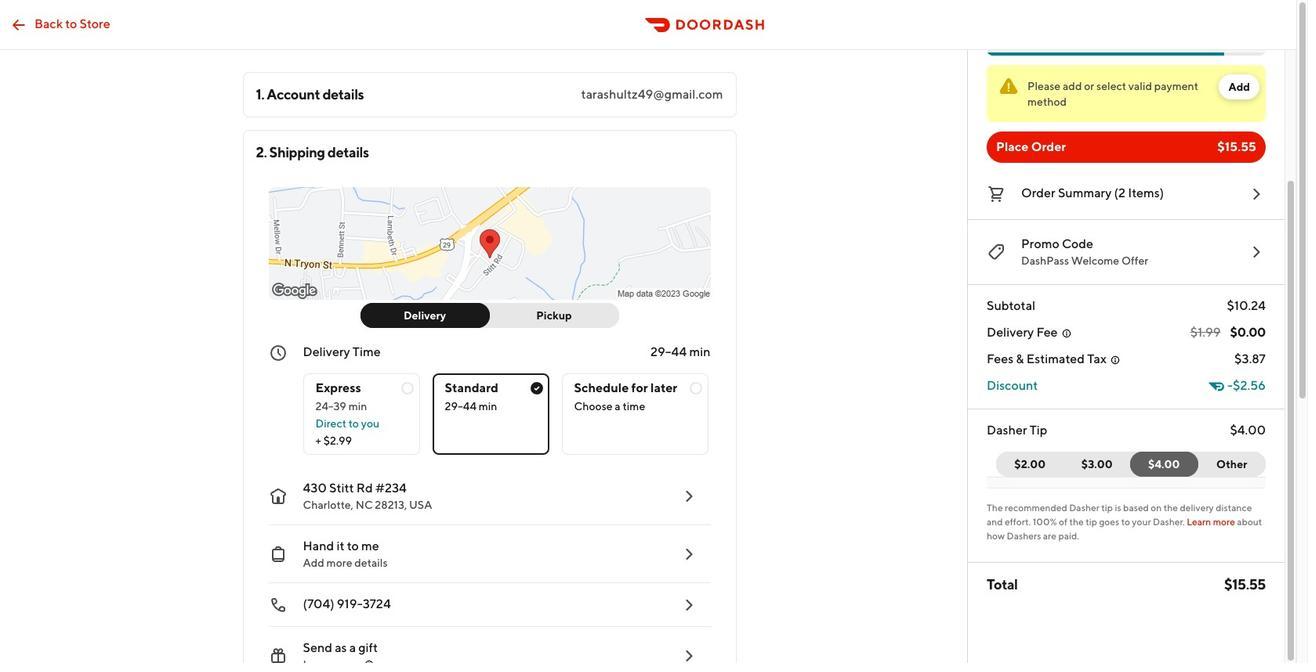 Task type: describe. For each thing, give the bounding box(es) containing it.
28213,
[[375, 499, 407, 512]]

(704) 919-3724 button
[[256, 584, 711, 628]]

none radio inside option group
[[432, 374, 549, 455]]

$4.00 inside button
[[1148, 459, 1180, 471]]

charlotte,
[[303, 499, 354, 512]]

2 horizontal spatial min
[[689, 345, 711, 360]]

919-
[[337, 597, 363, 612]]

total
[[987, 577, 1018, 593]]

select
[[1097, 80, 1126, 92]]

0 vertical spatial $15.55
[[1218, 140, 1257, 154]]

$0.00
[[1230, 325, 1266, 340]]

choose
[[574, 401, 613, 413]]

0 vertical spatial order
[[1031, 140, 1066, 154]]

hand
[[303, 539, 334, 554]]

dasher.
[[1153, 517, 1185, 528]]

&
[[1016, 352, 1024, 367]]

back to store
[[34, 16, 110, 31]]

code
[[1062, 237, 1094, 252]]

learn
[[1187, 517, 1211, 528]]

recommended
[[1005, 502, 1067, 514]]

0 horizontal spatial 29–44 min
[[445, 401, 497, 413]]

the
[[987, 502, 1003, 514]]

fee
[[1037, 325, 1058, 340]]

valid
[[1129, 80, 1152, 92]]

it
[[337, 539, 344, 554]]

details for 2. shipping details
[[328, 144, 369, 161]]

1 vertical spatial 29–44
[[445, 401, 477, 413]]

effort.
[[1005, 517, 1031, 528]]

add inside add button
[[1229, 81, 1250, 93]]

method
[[1028, 96, 1067, 108]]

0 vertical spatial 29–44
[[651, 345, 687, 360]]

nc
[[356, 499, 373, 512]]

2. shipping details
[[256, 144, 369, 161]]

$3.87
[[1235, 352, 1266, 367]]

about how dashers are paid.
[[987, 517, 1262, 542]]

1 horizontal spatial 29–44 min
[[651, 345, 711, 360]]

time
[[623, 401, 645, 413]]

later
[[651, 381, 677, 396]]

option group containing express
[[303, 361, 711, 455]]

$3.00
[[1082, 459, 1113, 471]]

$2.99
[[323, 435, 352, 448]]

stitt
[[329, 481, 354, 496]]

0 vertical spatial $4.00
[[1230, 423, 1266, 438]]

of
[[1059, 517, 1068, 528]]

on
[[1151, 502, 1162, 514]]

dasher inside the recommended dasher tip is based on the delivery distance and effort. 100% of the tip goes to your dasher.
[[1069, 502, 1100, 514]]

as
[[335, 641, 347, 656]]

Pickup radio
[[480, 303, 619, 328]]

direct
[[316, 418, 346, 430]]

$2.56
[[1233, 379, 1266, 393]]

send
[[303, 641, 332, 656]]

$1.99
[[1190, 325, 1221, 340]]

min inside 24–39 min direct to you + $2.99
[[349, 401, 367, 413]]

back
[[34, 16, 63, 31]]

is
[[1115, 502, 1121, 514]]

a inside button
[[349, 641, 356, 656]]

rd
[[357, 481, 373, 496]]

tip
[[1030, 423, 1048, 438]]

delivery inside radio
[[404, 310, 446, 322]]

add
[[1063, 80, 1082, 92]]

order summary (2 items) button
[[987, 182, 1266, 207]]

$4.00 button
[[1130, 452, 1198, 477]]

learn more
[[1187, 517, 1235, 528]]

430
[[303, 481, 327, 496]]

$10.24
[[1227, 299, 1266, 314]]

discount
[[987, 379, 1038, 393]]

0 vertical spatial the
[[1164, 502, 1178, 514]]

please
[[1028, 80, 1061, 92]]

dashers
[[1007, 531, 1041, 542]]

0 vertical spatial dasher
[[987, 423, 1027, 438]]

you
[[361, 418, 380, 430]]

tarashultz49@gmail.com
[[581, 87, 723, 102]]

2. shipping
[[256, 144, 325, 161]]

distance
[[1216, 502, 1252, 514]]

or
[[1084, 80, 1094, 92]]

status containing please add or select valid payment method
[[987, 65, 1266, 122]]

to inside the recommended dasher tip is based on the delivery distance and effort. 100% of the tip goes to your dasher.
[[1121, 517, 1130, 528]]

(2
[[1114, 186, 1126, 201]]

pickup
[[536, 310, 572, 322]]

add inside hand it to me add more details
[[303, 557, 324, 570]]

promo
[[1021, 237, 1060, 252]]

+
[[316, 435, 321, 448]]

1. account
[[256, 86, 320, 103]]

24–39
[[316, 401, 346, 413]]

me
[[361, 539, 379, 554]]



Task type: locate. For each thing, give the bounding box(es) containing it.
430 stitt rd #234 charlotte,  nc 28213,  usa
[[303, 481, 432, 512]]

dasher
[[987, 423, 1027, 438], [1069, 502, 1100, 514]]

standard
[[445, 381, 499, 396]]

0 horizontal spatial min
[[349, 401, 367, 413]]

Delivery radio
[[360, 303, 490, 328]]

offer
[[1122, 255, 1149, 267]]

1 vertical spatial tip
[[1086, 517, 1097, 528]]

1. account details
[[256, 86, 364, 103]]

to right back
[[65, 16, 77, 31]]

1 vertical spatial a
[[349, 641, 356, 656]]

tip amount option group
[[996, 452, 1266, 477]]

24–39 min direct to you + $2.99
[[316, 401, 380, 448]]

1 vertical spatial 29–44 min
[[445, 401, 497, 413]]

1 horizontal spatial $4.00
[[1230, 423, 1266, 438]]

order inside order summary (2 items) button
[[1021, 186, 1056, 201]]

29–44 min up later
[[651, 345, 711, 360]]

1 horizontal spatial dasher
[[1069, 502, 1100, 514]]

to left you
[[349, 418, 359, 430]]

$15.55
[[1218, 140, 1257, 154], [1224, 577, 1266, 593]]

2 horizontal spatial delivery
[[987, 325, 1034, 340]]

dasher up goes
[[1069, 502, 1100, 514]]

details right 2. shipping
[[328, 144, 369, 161]]

0 vertical spatial 29–44 min
[[651, 345, 711, 360]]

the right of
[[1070, 517, 1084, 528]]

1 horizontal spatial tip
[[1102, 502, 1113, 514]]

welcome
[[1071, 255, 1119, 267]]

0 vertical spatial more
[[1213, 517, 1235, 528]]

1 vertical spatial the
[[1070, 517, 1084, 528]]

subtotal
[[987, 299, 1036, 314]]

details down me
[[355, 557, 388, 570]]

0 vertical spatial add
[[1229, 81, 1250, 93]]

your
[[1132, 517, 1151, 528]]

$15.55 down add button
[[1218, 140, 1257, 154]]

$15.55 down about
[[1224, 577, 1266, 593]]

$4.00 up other
[[1230, 423, 1266, 438]]

back to store link
[[0, 9, 120, 40]]

more down the distance
[[1213, 517, 1235, 528]]

hand it to me add more details
[[303, 539, 388, 570]]

None radio
[[432, 374, 549, 455]]

payment
[[1154, 80, 1199, 92]]

a
[[615, 401, 621, 413], [349, 641, 356, 656]]

to inside hand it to me add more details
[[347, 539, 359, 554]]

min
[[689, 345, 711, 360], [349, 401, 367, 413], [479, 401, 497, 413]]

order
[[1031, 140, 1066, 154], [1021, 186, 1056, 201]]

choose a time
[[574, 401, 645, 413]]

$3.00 button
[[1063, 452, 1141, 477]]

1 horizontal spatial the
[[1164, 502, 1178, 514]]

gift
[[358, 641, 378, 656]]

1 horizontal spatial 29–44
[[651, 345, 687, 360]]

100%
[[1033, 517, 1057, 528]]

$2.00 button
[[996, 452, 1064, 477]]

1 horizontal spatial delivery
[[404, 310, 446, 322]]

29–44 up later
[[651, 345, 687, 360]]

1 vertical spatial add
[[303, 557, 324, 570]]

1 horizontal spatial a
[[615, 401, 621, 413]]

1 vertical spatial $15.55
[[1224, 577, 1266, 593]]

are
[[1043, 531, 1057, 542]]

0 horizontal spatial delivery
[[303, 345, 350, 360]]

0 horizontal spatial tip
[[1086, 517, 1097, 528]]

about
[[1237, 517, 1262, 528]]

express
[[316, 381, 361, 396]]

to right it on the left of page
[[347, 539, 359, 554]]

1 horizontal spatial add
[[1229, 81, 1250, 93]]

the
[[1164, 502, 1178, 514], [1070, 517, 1084, 528]]

goes
[[1099, 517, 1120, 528]]

0 horizontal spatial dasher
[[987, 423, 1027, 438]]

0 horizontal spatial a
[[349, 641, 356, 656]]

add right payment
[[1229, 81, 1250, 93]]

0 horizontal spatial $4.00
[[1148, 459, 1180, 471]]

please add or select valid payment method
[[1028, 80, 1199, 108]]

(704)
[[303, 597, 334, 612]]

add down hand
[[303, 557, 324, 570]]

details inside hand it to me add more details
[[355, 557, 388, 570]]

#234
[[375, 481, 407, 496]]

details right the 1. account
[[322, 86, 364, 103]]

details for 1. account details
[[322, 86, 364, 103]]

0 vertical spatial a
[[615, 401, 621, 413]]

time
[[353, 345, 381, 360]]

$4.00 up "on"
[[1148, 459, 1180, 471]]

summary
[[1058, 186, 1112, 201]]

items)
[[1128, 186, 1164, 201]]

1 vertical spatial order
[[1021, 186, 1056, 201]]

paid.
[[1059, 531, 1079, 542]]

details
[[322, 86, 364, 103], [328, 144, 369, 161], [355, 557, 388, 570]]

estimated
[[1027, 352, 1085, 367]]

fees & estimated
[[987, 352, 1085, 367]]

place order
[[996, 140, 1066, 154]]

1 vertical spatial $4.00
[[1148, 459, 1180, 471]]

0 vertical spatial tip
[[1102, 502, 1113, 514]]

the recommended dasher tip is based on the delivery distance and effort. 100% of the tip goes to your dasher.
[[987, 502, 1252, 528]]

29–44 down standard
[[445, 401, 477, 413]]

tip
[[1102, 502, 1113, 514], [1086, 517, 1097, 528]]

schedule
[[574, 381, 629, 396]]

0 horizontal spatial more
[[327, 557, 352, 570]]

0 horizontal spatial the
[[1070, 517, 1084, 528]]

status
[[987, 65, 1266, 122]]

1 horizontal spatial min
[[479, 401, 497, 413]]

send as a gift
[[303, 641, 378, 656]]

2 vertical spatial delivery
[[303, 345, 350, 360]]

tip left is
[[1102, 502, 1113, 514]]

the up the dasher.
[[1164, 502, 1178, 514]]

0 horizontal spatial add
[[303, 557, 324, 570]]

other
[[1217, 459, 1247, 471]]

1 vertical spatial more
[[327, 557, 352, 570]]

add button
[[1219, 74, 1260, 100]]

29–44
[[651, 345, 687, 360], [445, 401, 477, 413]]

to inside back to store link
[[65, 16, 77, 31]]

delivery or pickup selector option group
[[360, 303, 619, 328]]

29–44 min down standard
[[445, 401, 497, 413]]

tax
[[1087, 352, 1107, 367]]

order summary (2 items)
[[1021, 186, 1164, 201]]

more inside hand it to me add more details
[[327, 557, 352, 570]]

1 vertical spatial details
[[328, 144, 369, 161]]

0 vertical spatial delivery
[[404, 310, 446, 322]]

to
[[65, 16, 77, 31], [349, 418, 359, 430], [1121, 517, 1130, 528], [347, 539, 359, 554]]

a left time
[[615, 401, 621, 413]]

29–44 min
[[651, 345, 711, 360], [445, 401, 497, 413]]

promo code dashpass welcome offer
[[1021, 237, 1149, 267]]

0 horizontal spatial 29–44
[[445, 401, 477, 413]]

place
[[996, 140, 1029, 154]]

tip left goes
[[1086, 517, 1097, 528]]

store
[[80, 16, 110, 31]]

Other button
[[1189, 452, 1266, 477]]

3724
[[363, 597, 391, 612]]

send as a gift button
[[256, 628, 711, 664]]

1 horizontal spatial more
[[1213, 517, 1235, 528]]

to inside 24–39 min direct to you + $2.99
[[349, 418, 359, 430]]

option group
[[303, 361, 711, 455]]

none radio containing standard
[[432, 374, 549, 455]]

order left summary at the right of page
[[1021, 186, 1056, 201]]

-
[[1228, 379, 1233, 393]]

how
[[987, 531, 1005, 542]]

dashpass
[[1021, 255, 1069, 267]]

$2.00
[[1015, 459, 1046, 471]]

0 vertical spatial details
[[322, 86, 364, 103]]

None radio
[[303, 374, 420, 455], [562, 374, 709, 455], [303, 374, 420, 455], [562, 374, 709, 455]]

a right as
[[349, 641, 356, 656]]

2 vertical spatial details
[[355, 557, 388, 570]]

schedule for later
[[574, 381, 677, 396]]

based
[[1123, 502, 1149, 514]]

more down it on the left of page
[[327, 557, 352, 570]]

order right place
[[1031, 140, 1066, 154]]

(704) 919-3724
[[303, 597, 391, 612]]

1 vertical spatial delivery
[[987, 325, 1034, 340]]

dasher left tip
[[987, 423, 1027, 438]]

fees
[[987, 352, 1014, 367]]

delivery
[[1180, 502, 1214, 514]]

-$2.56
[[1228, 379, 1266, 393]]

1 vertical spatial dasher
[[1069, 502, 1100, 514]]

to left your
[[1121, 517, 1130, 528]]



Task type: vqa. For each thing, say whether or not it's contained in the screenshot.
$2.56
yes



